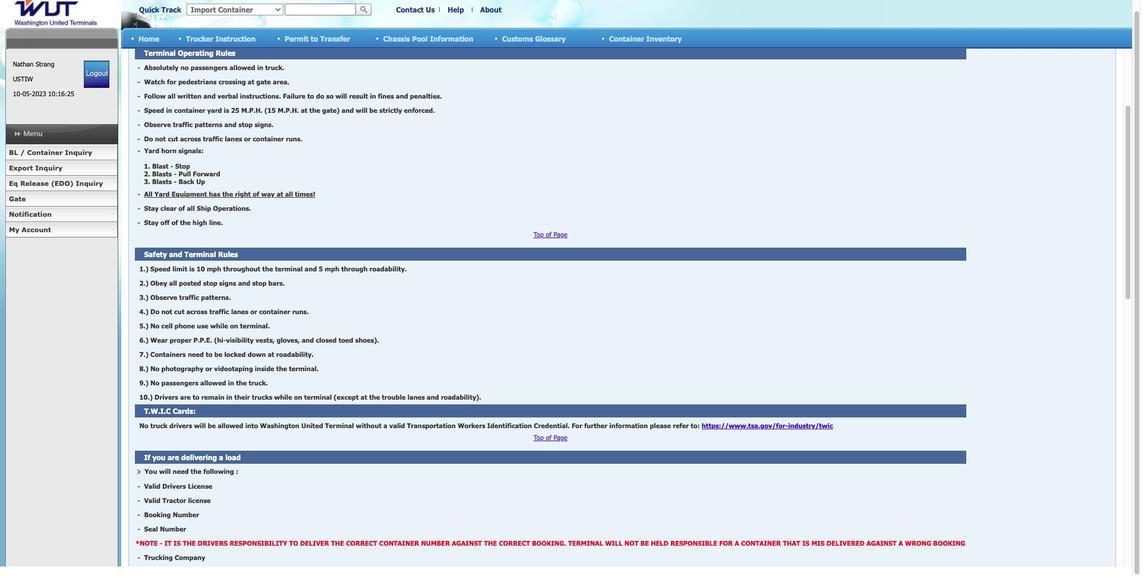 Task type: describe. For each thing, give the bounding box(es) containing it.
bl / container inquiry link
[[5, 145, 118, 161]]

glossary
[[535, 34, 566, 43]]

information
[[430, 34, 474, 43]]

eq release (edo) inquiry link
[[5, 176, 118, 191]]

about
[[480, 5, 502, 14]]

notification
[[9, 210, 52, 218]]

export inquiry link
[[5, 161, 118, 176]]

gate
[[9, 195, 26, 203]]

1 horizontal spatial container
[[609, 34, 644, 43]]

my account link
[[5, 222, 118, 238]]

chassis
[[383, 34, 410, 43]]

us
[[426, 5, 435, 14]]

about link
[[480, 5, 502, 14]]

(edo)
[[51, 180, 74, 187]]

instruction
[[216, 34, 256, 43]]

10-05-2023 10:16:25
[[13, 90, 74, 98]]

inquiry inside "export inquiry" link
[[35, 164, 63, 172]]

bl
[[9, 149, 18, 156]]

10:16:25
[[48, 90, 74, 98]]

transfer
[[320, 34, 350, 43]]

home
[[139, 34, 159, 43]]

strang
[[36, 60, 54, 68]]

gate link
[[5, 191, 118, 207]]

0 horizontal spatial container
[[27, 149, 63, 156]]

inquiry for container
[[65, 149, 92, 156]]

container inventory
[[609, 34, 682, 43]]

/
[[20, 149, 25, 156]]

customs
[[502, 34, 533, 43]]

customs glossary
[[502, 34, 566, 43]]

release
[[20, 180, 49, 187]]



Task type: vqa. For each thing, say whether or not it's contained in the screenshot.
'container' in the BL / Container Inquiry link
no



Task type: locate. For each thing, give the bounding box(es) containing it.
login image
[[84, 61, 110, 88]]

inquiry inside eq release (edo) inquiry link
[[76, 180, 103, 187]]

track
[[161, 5, 181, 14]]

container left inventory
[[609, 34, 644, 43]]

1 vertical spatial container
[[27, 149, 63, 156]]

inquiry
[[65, 149, 92, 156], [35, 164, 63, 172], [76, 180, 103, 187]]

ustiw
[[13, 75, 33, 83]]

account
[[22, 226, 51, 234]]

contact us
[[396, 5, 435, 14]]

chassis pool information
[[383, 34, 474, 43]]

2 vertical spatial inquiry
[[76, 180, 103, 187]]

export
[[9, 164, 33, 172]]

export inquiry
[[9, 164, 63, 172]]

nathan strang
[[13, 60, 54, 68]]

contact
[[396, 5, 424, 14]]

trucker instruction
[[186, 34, 256, 43]]

2023
[[32, 90, 46, 98]]

help link
[[448, 5, 464, 14]]

my account
[[9, 226, 51, 234]]

permit to transfer
[[285, 34, 350, 43]]

None text field
[[285, 4, 356, 15]]

inquiry right (edo)
[[76, 180, 103, 187]]

inquiry down bl / container inquiry
[[35, 164, 63, 172]]

to
[[311, 34, 318, 43]]

0 vertical spatial container
[[609, 34, 644, 43]]

help
[[448, 5, 464, 14]]

container up export inquiry
[[27, 149, 63, 156]]

inquiry up "export inquiry" link
[[65, 149, 92, 156]]

eq release (edo) inquiry
[[9, 180, 103, 187]]

inventory
[[647, 34, 682, 43]]

0 vertical spatial inquiry
[[65, 149, 92, 156]]

quick
[[139, 5, 159, 14]]

nathan
[[13, 60, 34, 68]]

container
[[609, 34, 644, 43], [27, 149, 63, 156]]

1 vertical spatial inquiry
[[35, 164, 63, 172]]

bl / container inquiry
[[9, 149, 92, 156]]

inquiry inside bl / container inquiry link
[[65, 149, 92, 156]]

05-
[[22, 90, 32, 98]]

my
[[9, 226, 19, 234]]

trucker
[[186, 34, 214, 43]]

contact us link
[[396, 5, 435, 14]]

quick track
[[139, 5, 181, 14]]

pool
[[412, 34, 428, 43]]

10-
[[13, 90, 22, 98]]

notification link
[[5, 207, 118, 222]]

permit
[[285, 34, 309, 43]]

inquiry for (edo)
[[76, 180, 103, 187]]

eq
[[9, 180, 18, 187]]



